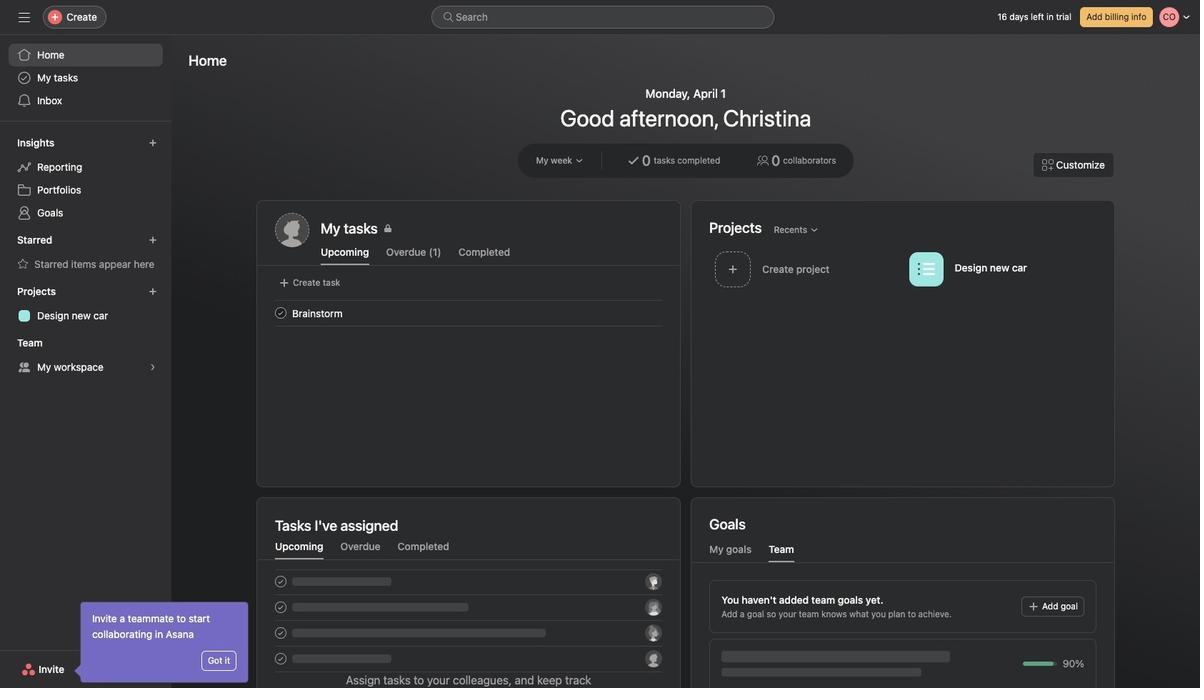 Task type: vqa. For each thing, say whether or not it's contained in the screenshot.
Dismiss icon
no



Task type: locate. For each thing, give the bounding box(es) containing it.
1 vertical spatial list item
[[258, 300, 680, 326]]

hide sidebar image
[[19, 11, 30, 23]]

list box
[[432, 6, 775, 29]]

0 horizontal spatial list item
[[258, 300, 680, 326]]

list item
[[710, 247, 904, 291], [258, 300, 680, 326]]

Mark complete checkbox
[[272, 304, 289, 322]]

teams element
[[0, 330, 172, 382]]

see details, my workspace image
[[149, 363, 157, 372]]

insights element
[[0, 130, 172, 227]]

tooltip
[[76, 602, 248, 682]]

1 horizontal spatial list item
[[710, 247, 904, 291]]

0 vertical spatial list item
[[710, 247, 904, 291]]

new project or portfolio image
[[149, 287, 157, 296]]

add items to starred image
[[149, 236, 157, 244]]



Task type: describe. For each thing, give the bounding box(es) containing it.
starred element
[[0, 227, 172, 279]]

new insights image
[[149, 139, 157, 147]]

list image
[[918, 260, 935, 278]]

add profile photo image
[[275, 213, 309, 247]]

mark complete image
[[272, 304, 289, 322]]

projects element
[[0, 279, 172, 330]]

global element
[[0, 35, 172, 121]]



